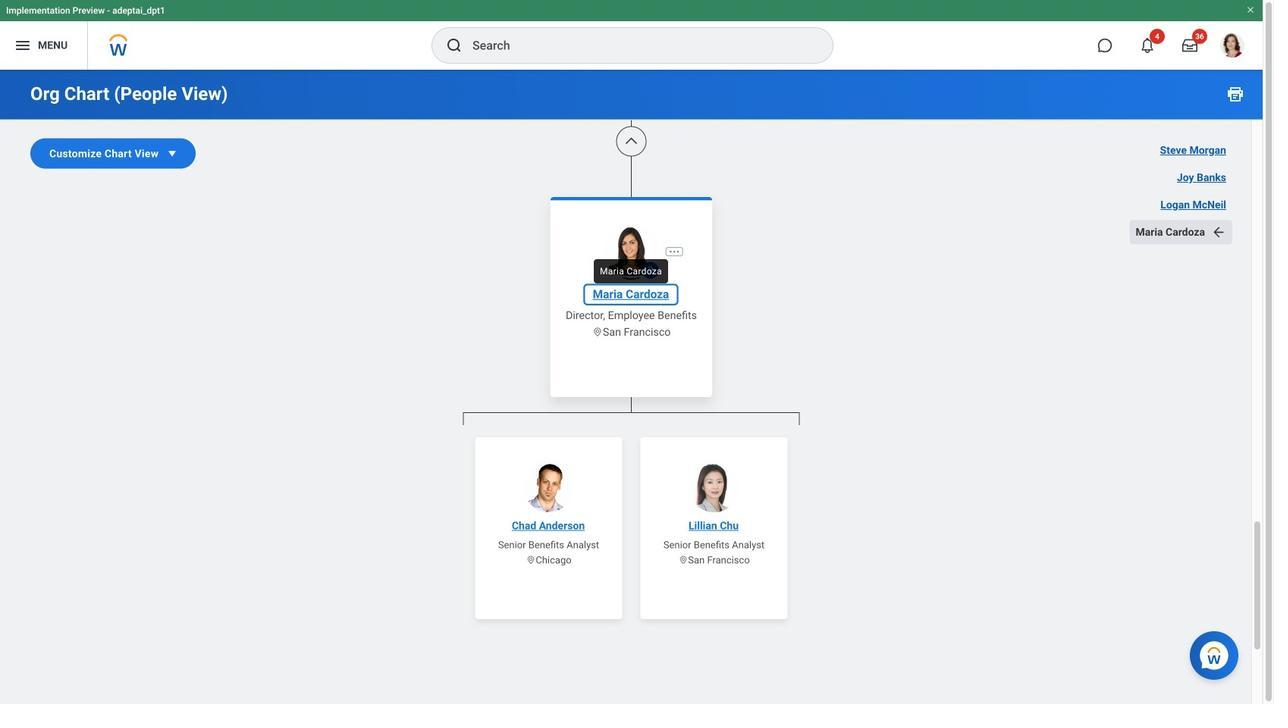 Task type: vqa. For each thing, say whether or not it's contained in the screenshot.
inbox Image
no



Task type: describe. For each thing, give the bounding box(es) containing it.
location image
[[592, 327, 603, 338]]

inbox large image
[[1182, 38, 1197, 53]]

2 location image from the left
[[678, 556, 688, 565]]

print org chart image
[[1226, 85, 1244, 103]]

arrow left image
[[1211, 225, 1226, 240]]

justify image
[[14, 36, 32, 55]]

Search Workday  search field
[[472, 29, 802, 62]]



Task type: locate. For each thing, give the bounding box(es) containing it.
tooltip
[[591, 256, 671, 287]]

banner
[[0, 0, 1263, 70]]

caret down image
[[165, 146, 180, 161]]

1 horizontal spatial location image
[[678, 556, 688, 565]]

0 horizontal spatial location image
[[526, 556, 536, 565]]

profile logan mcneil image
[[1220, 33, 1244, 61]]

close environment banner image
[[1246, 5, 1255, 14]]

location image
[[526, 556, 536, 565], [678, 556, 688, 565]]

chevron up image
[[624, 134, 639, 149]]

related actions image
[[668, 246, 681, 258]]

maria cardoza, maria cardoza, 2 direct reports element
[[463, 425, 800, 705]]

notifications large image
[[1140, 38, 1155, 53]]

search image
[[445, 36, 463, 55]]

main content
[[0, 0, 1263, 705]]

1 location image from the left
[[526, 556, 536, 565]]



